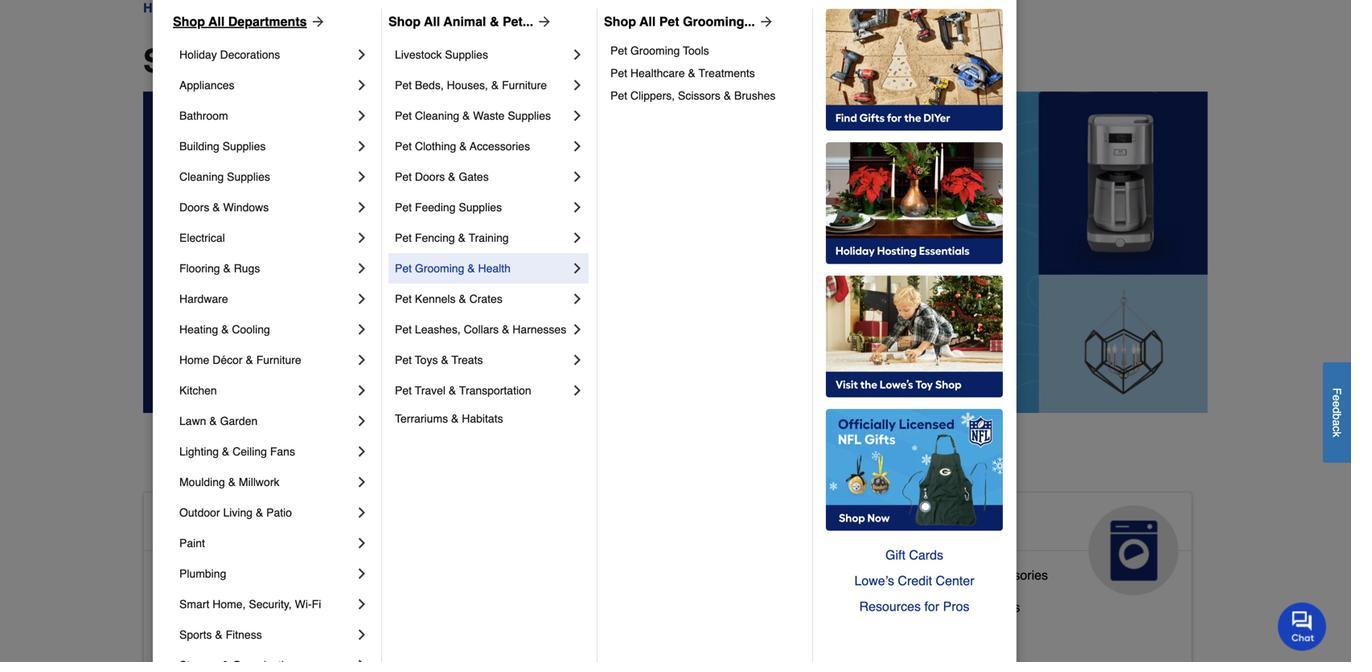 Task type: describe. For each thing, give the bounding box(es) containing it.
chevron right image for pet clothing & accessories
[[570, 138, 586, 154]]

supplies right "waste"
[[508, 109, 551, 122]]

heating & cooling link
[[179, 315, 354, 345]]

b
[[1331, 414, 1344, 420]]

pet kennels & crates link
[[395, 284, 570, 315]]

1 vertical spatial bathroom
[[222, 568, 278, 583]]

wi-
[[295, 599, 312, 611]]

accessible for accessible entry & home
[[157, 633, 218, 648]]

visit the lowe's toy shop. image
[[826, 276, 1003, 398]]

pet for pet fencing & training 'link'
[[395, 232, 412, 245]]

pet for pet clippers, scissors & brushes link
[[611, 89, 628, 102]]

shop all departments link
[[173, 12, 326, 31]]

chevron right image for smart home, security, wi-fi
[[354, 597, 370, 613]]

chevron right image for pet toys & treats
[[570, 352, 586, 368]]

patio
[[266, 507, 292, 520]]

arrow right image for shop all pet grooming...
[[755, 14, 775, 30]]

& inside "link"
[[213, 201, 220, 214]]

moulding & millwork link
[[179, 467, 354, 498]]

pet for pet clothing & accessories link
[[395, 140, 412, 153]]

sports & fitness
[[179, 629, 262, 642]]

accessible for accessible bedroom
[[157, 601, 218, 615]]

shop all pet grooming...
[[604, 14, 755, 29]]

parts
[[934, 568, 964, 583]]

chevron right image for cleaning supplies
[[354, 169, 370, 185]]

shop all animal & pet...
[[389, 14, 534, 29]]

bedroom
[[222, 601, 274, 615]]

shop all pet grooming... link
[[604, 12, 775, 31]]

accessible bedroom link
[[157, 597, 274, 629]]

home décor & furniture
[[179, 354, 301, 367]]

arrow right image
[[534, 14, 553, 30]]

f
[[1331, 388, 1344, 395]]

0 vertical spatial pet beds, houses, & furniture link
[[395, 70, 570, 101]]

scissors
[[678, 89, 721, 102]]

accessible for accessible home
[[157, 512, 275, 538]]

animal inside animal & pet care
[[515, 512, 591, 538]]

gates
[[459, 171, 489, 183]]

shop for shop all pet grooming...
[[604, 14, 636, 29]]

supplies for the top livestock supplies link
[[445, 48, 488, 61]]

cards
[[909, 548, 944, 563]]

1 vertical spatial pet beds, houses, & furniture
[[515, 626, 689, 641]]

a
[[1331, 420, 1344, 426]]

shop
[[143, 43, 224, 80]]

holiday decorations
[[179, 48, 280, 61]]

kitchen
[[179, 385, 217, 397]]

chevron right image for moulding & millwork
[[354, 475, 370, 491]]

livestock for livestock supplies link to the bottom
[[515, 594, 569, 609]]

smart
[[179, 599, 209, 611]]

pet for pet travel & transportation link in the bottom of the page
[[395, 385, 412, 397]]

rugs
[[234, 262, 260, 275]]

& inside animal & pet care
[[597, 512, 613, 538]]

cleaning supplies
[[179, 171, 270, 183]]

pet grooming & health
[[395, 262, 511, 275]]

supplies for livestock supplies link to the bottom
[[573, 594, 622, 609]]

pet clothing & accessories link
[[395, 131, 570, 162]]

for
[[925, 600, 940, 615]]

shop all departments
[[143, 43, 478, 80]]

appliance
[[874, 568, 930, 583]]

chevron right image for building supplies
[[354, 138, 370, 154]]

grooming...
[[683, 14, 755, 29]]

pet cleaning & waste supplies link
[[395, 101, 570, 131]]

pet for pet cleaning & waste supplies link
[[395, 109, 412, 122]]

décor
[[213, 354, 243, 367]]

outdoor living & patio
[[179, 507, 292, 520]]

transportation
[[459, 385, 532, 397]]

1 vertical spatial livestock supplies
[[515, 594, 622, 609]]

pet...
[[503, 14, 534, 29]]

f e e d b a c k button
[[1324, 363, 1352, 463]]

1 vertical spatial houses,
[[575, 626, 622, 641]]

resources for pros link
[[826, 595, 1003, 620]]

1 horizontal spatial doors
[[415, 171, 445, 183]]

accessible bathroom
[[157, 568, 278, 583]]

pet grooming & health link
[[395, 253, 570, 284]]

flooring & rugs
[[179, 262, 260, 275]]

& inside "link"
[[441, 354, 449, 367]]

find gifts for the diyer. image
[[826, 9, 1003, 131]]

waste
[[473, 109, 505, 122]]

security,
[[249, 599, 292, 611]]

holiday hosting essentials. image
[[826, 142, 1003, 265]]

doors inside "link"
[[179, 201, 209, 214]]

0 vertical spatial livestock supplies link
[[395, 39, 570, 70]]

living
[[223, 507, 253, 520]]

grooming for tools
[[631, 44, 680, 57]]

pet for the pet doors & gates link
[[395, 171, 412, 183]]

officially licensed n f l gifts. shop now. image
[[826, 410, 1003, 532]]

clothing
[[415, 140, 456, 153]]

leashes,
[[415, 323, 461, 336]]

pet feeding supplies
[[395, 201, 502, 214]]

sports & fitness link
[[179, 620, 354, 651]]

chevron right image for livestock supplies
[[570, 47, 586, 63]]

0 vertical spatial furniture
[[502, 79, 547, 92]]

accessible for accessible bathroom
[[157, 568, 218, 583]]

smart home, security, wi-fi link
[[179, 590, 354, 620]]

pet leashes, collars & harnesses
[[395, 323, 567, 336]]

center
[[936, 574, 975, 589]]

departments for shop all departments
[[281, 43, 478, 80]]

chevron right image for pet fencing & training
[[570, 230, 586, 246]]

pet doors & gates link
[[395, 162, 570, 192]]

building supplies link
[[179, 131, 354, 162]]

0 horizontal spatial beds,
[[415, 79, 444, 92]]

electrical link
[[179, 223, 354, 253]]

windows
[[223, 201, 269, 214]]

bathroom link
[[179, 101, 354, 131]]

chevron right image for bathroom
[[354, 108, 370, 124]]

electrical
[[179, 232, 225, 245]]

holiday decorations link
[[179, 39, 354, 70]]

outdoor living & patio link
[[179, 498, 354, 529]]

animal & pet care link
[[503, 493, 834, 596]]

hardware
[[179, 293, 228, 306]]

pet inside animal & pet care
[[619, 512, 654, 538]]

chevron right image for pet travel & transportation
[[570, 383, 586, 399]]

arrow right image for shop all departments
[[307, 14, 326, 30]]

supplies for building supplies link
[[223, 140, 266, 153]]

terrariums & habitats
[[395, 413, 503, 426]]

heating
[[179, 323, 218, 336]]

pet for pet grooming & health link
[[395, 262, 412, 275]]

appliance parts & accessories link
[[874, 565, 1048, 597]]

pet for the 'pet kennels & crates' link
[[395, 293, 412, 306]]

& inside 'link'
[[458, 232, 466, 245]]

building supplies
[[179, 140, 266, 153]]

outdoor
[[179, 507, 220, 520]]

healthcare
[[631, 67, 685, 80]]

chevron right image for pet leashes, collars & harnesses
[[570, 322, 586, 338]]

pet grooming tools
[[611, 44, 709, 57]]

grooming for &
[[415, 262, 465, 275]]

accessories for appliance parts & accessories
[[979, 568, 1048, 583]]

resources for pros
[[860, 600, 970, 615]]

plumbing link
[[179, 559, 354, 590]]

chevron right image for doors & windows
[[354, 200, 370, 216]]

heating & cooling
[[179, 323, 270, 336]]

chevron right image for kitchen
[[354, 383, 370, 399]]

treats
[[452, 354, 483, 367]]



Task type: locate. For each thing, give the bounding box(es) containing it.
pet travel & transportation
[[395, 385, 532, 397]]

arrow right image inside 'shop all departments' 'link'
[[307, 14, 326, 30]]

pet for pet healthcare & treatments link
[[611, 67, 628, 80]]

0 horizontal spatial arrow right image
[[307, 14, 326, 30]]

1 vertical spatial animal
[[515, 512, 591, 538]]

1 vertical spatial grooming
[[415, 262, 465, 275]]

paint link
[[179, 529, 354, 559]]

chevron right image for outdoor living & patio
[[354, 505, 370, 521]]

0 horizontal spatial livestock
[[395, 48, 442, 61]]

1 shop from the left
[[173, 14, 205, 29]]

all for departments
[[208, 14, 225, 29]]

chevron right image for holiday decorations
[[354, 47, 370, 63]]

fi
[[312, 599, 321, 611]]

f e e d b a c k
[[1331, 388, 1344, 438]]

fitness
[[226, 629, 262, 642]]

chevron right image for pet feeding supplies
[[570, 200, 586, 216]]

arrow right image up shop all departments
[[307, 14, 326, 30]]

all
[[208, 14, 225, 29], [424, 14, 440, 29], [640, 14, 656, 29], [232, 43, 273, 80]]

lawn & garden link
[[179, 406, 354, 437]]

0 horizontal spatial animal
[[444, 14, 486, 29]]

gift cards link
[[826, 543, 1003, 569]]

pet beds, houses, & furniture link
[[395, 70, 570, 101], [515, 623, 689, 655]]

lawn & garden
[[179, 415, 258, 428]]

home,
[[213, 599, 246, 611]]

pet clothing & accessories
[[395, 140, 530, 153]]

pet for pet toys & treats "link"
[[395, 354, 412, 367]]

cleaning down building
[[179, 171, 224, 183]]

accessible
[[157, 512, 275, 538], [157, 568, 218, 583], [157, 601, 218, 615], [157, 633, 218, 648]]

doors
[[415, 171, 445, 183], [179, 201, 209, 214]]

e up d
[[1331, 395, 1344, 401]]

1 horizontal spatial beds,
[[538, 626, 571, 641]]

0 vertical spatial livestock
[[395, 48, 442, 61]]

0 horizontal spatial appliances
[[179, 79, 235, 92]]

1 horizontal spatial cleaning
[[415, 109, 460, 122]]

1 vertical spatial livestock supplies link
[[515, 591, 622, 623]]

ceiling
[[233, 446, 267, 459]]

1 horizontal spatial appliances link
[[861, 493, 1192, 596]]

chillers
[[978, 601, 1021, 615]]

supplies up pet fencing & training 'link'
[[459, 201, 502, 214]]

0 vertical spatial beds,
[[415, 79, 444, 92]]

1 accessible from the top
[[157, 512, 275, 538]]

0 vertical spatial appliances
[[179, 79, 235, 92]]

2 vertical spatial furniture
[[638, 626, 689, 641]]

grooming up healthcare
[[631, 44, 680, 57]]

1 horizontal spatial arrow right image
[[755, 14, 775, 30]]

pet inside 'link'
[[395, 232, 412, 245]]

accessible home image
[[372, 506, 462, 596]]

cooling
[[232, 323, 270, 336]]

chevron right image for home décor & furniture
[[354, 352, 370, 368]]

arrow right image inside shop all pet grooming... link
[[755, 14, 775, 30]]

1 vertical spatial furniture
[[256, 354, 301, 367]]

kennels
[[415, 293, 456, 306]]

livestock down care
[[515, 594, 569, 609]]

arrow right image up pet grooming tools link
[[755, 14, 775, 30]]

gift
[[886, 548, 906, 563]]

smart home, security, wi-fi
[[179, 599, 321, 611]]

appliances link
[[179, 70, 354, 101], [861, 493, 1192, 596]]

shop inside 'link'
[[173, 14, 205, 29]]

chevron right image for electrical
[[354, 230, 370, 246]]

0 horizontal spatial shop
[[173, 14, 205, 29]]

beverage & wine chillers link
[[874, 597, 1021, 629]]

livestock for the top livestock supplies link
[[395, 48, 442, 61]]

1 vertical spatial departments
[[281, 43, 478, 80]]

pet clippers, scissors & brushes
[[611, 89, 779, 102]]

2 arrow right image from the left
[[755, 14, 775, 30]]

accessories
[[470, 140, 530, 153], [979, 568, 1048, 583]]

harnesses
[[513, 323, 567, 336]]

accessories for pet clothing & accessories
[[470, 140, 530, 153]]

chevron right image for appliances
[[354, 77, 370, 93]]

pet fencing & training
[[395, 232, 509, 245]]

supplies down animal & pet care
[[573, 594, 622, 609]]

fencing
[[415, 232, 455, 245]]

pet clippers, scissors & brushes link
[[611, 84, 801, 107]]

0 vertical spatial grooming
[[631, 44, 680, 57]]

1 horizontal spatial livestock supplies
[[515, 594, 622, 609]]

2 e from the top
[[1331, 401, 1344, 408]]

0 vertical spatial cleaning
[[415, 109, 460, 122]]

pet fencing & training link
[[395, 223, 570, 253]]

feeding
[[415, 201, 456, 214]]

shop all animal & pet... link
[[389, 12, 553, 31]]

pet healthcare & treatments link
[[611, 62, 801, 84]]

lowe's credit center
[[855, 574, 975, 589]]

0 vertical spatial pet beds, houses, & furniture
[[395, 79, 547, 92]]

0 horizontal spatial furniture
[[256, 354, 301, 367]]

plumbing
[[179, 568, 226, 581]]

1 horizontal spatial houses,
[[575, 626, 622, 641]]

d
[[1331, 408, 1344, 414]]

livestock supplies link
[[395, 39, 570, 70], [515, 591, 622, 623]]

0 vertical spatial departments
[[228, 14, 307, 29]]

doors up electrical
[[179, 201, 209, 214]]

animal
[[444, 14, 486, 29], [515, 512, 591, 538]]

chevron right image for sports & fitness
[[354, 628, 370, 644]]

pet grooming tools link
[[611, 39, 801, 62]]

1 vertical spatial pet beds, houses, & furniture link
[[515, 623, 689, 655]]

3 accessible from the top
[[157, 601, 218, 615]]

0 horizontal spatial houses,
[[447, 79, 488, 92]]

care
[[515, 538, 565, 564]]

chevron right image for heating & cooling
[[354, 322, 370, 338]]

supplies for cleaning supplies link at the left of the page
[[227, 171, 270, 183]]

accessories up chillers
[[979, 568, 1048, 583]]

chevron right image for pet kennels & crates
[[570, 291, 586, 307]]

supplies down shop all animal & pet... link
[[445, 48, 488, 61]]

0 vertical spatial animal
[[444, 14, 486, 29]]

0 horizontal spatial accessories
[[470, 140, 530, 153]]

chevron right image for pet grooming & health
[[570, 261, 586, 277]]

garden
[[220, 415, 258, 428]]

chevron right image for lighting & ceiling fans
[[354, 444, 370, 460]]

appliances link down decorations
[[179, 70, 354, 101]]

accessible bathroom link
[[157, 565, 278, 597]]

departments for shop all departments
[[228, 14, 307, 29]]

bathroom inside 'link'
[[179, 109, 228, 122]]

flooring
[[179, 262, 220, 275]]

lowe's
[[855, 574, 895, 589]]

doors up feeding
[[415, 171, 445, 183]]

arrow right image
[[307, 14, 326, 30], [755, 14, 775, 30]]

home décor & furniture link
[[179, 345, 354, 376]]

1 horizontal spatial livestock
[[515, 594, 569, 609]]

sports
[[179, 629, 212, 642]]

1 horizontal spatial accessories
[[979, 568, 1048, 583]]

fans
[[270, 446, 295, 459]]

0 vertical spatial appliances link
[[179, 70, 354, 101]]

chevron right image for pet cleaning & waste supplies
[[570, 108, 586, 124]]

pet kennels & crates
[[395, 293, 503, 306]]

0 horizontal spatial appliances link
[[179, 70, 354, 101]]

livestock supplies down care
[[515, 594, 622, 609]]

pet doors & gates
[[395, 171, 489, 183]]

supplies up the cleaning supplies
[[223, 140, 266, 153]]

animal & pet care image
[[731, 506, 821, 596]]

terrariums
[[395, 413, 448, 426]]

livestock supplies link down care
[[515, 591, 622, 623]]

kitchen link
[[179, 376, 354, 406]]

livestock down shop all animal & pet...
[[395, 48, 442, 61]]

pet for pet feeding supplies link
[[395, 201, 412, 214]]

0 vertical spatial houses,
[[447, 79, 488, 92]]

chevron right image for paint
[[354, 536, 370, 552]]

appliances down holiday
[[179, 79, 235, 92]]

pet for pet leashes, collars & harnesses link
[[395, 323, 412, 336]]

accessories down "waste"
[[470, 140, 530, 153]]

2 horizontal spatial shop
[[604, 14, 636, 29]]

livestock supplies link down shop all animal & pet... link
[[395, 39, 570, 70]]

pet inside "link"
[[395, 354, 412, 367]]

1 vertical spatial beds,
[[538, 626, 571, 641]]

all for pet
[[640, 14, 656, 29]]

all inside 'shop all departments' 'link'
[[208, 14, 225, 29]]

1 vertical spatial appliances
[[874, 512, 994, 538]]

livestock supplies down shop all animal & pet...
[[395, 48, 488, 61]]

pet for pet grooming tools link
[[611, 44, 628, 57]]

chevron right image for pet beds, houses, & furniture
[[570, 77, 586, 93]]

k
[[1331, 432, 1344, 438]]

chevron right image for flooring & rugs
[[354, 261, 370, 277]]

moulding & millwork
[[179, 476, 280, 489]]

chevron right image for hardware
[[354, 291, 370, 307]]

appliances link up chillers
[[861, 493, 1192, 596]]

lighting & ceiling fans link
[[179, 437, 354, 467]]

1 vertical spatial livestock
[[515, 594, 569, 609]]

shop
[[173, 14, 205, 29], [389, 14, 421, 29], [604, 14, 636, 29]]

beds,
[[415, 79, 444, 92], [538, 626, 571, 641]]

chat invite button image
[[1278, 603, 1328, 652]]

1 horizontal spatial animal
[[515, 512, 591, 538]]

1 vertical spatial cleaning
[[179, 171, 224, 183]]

collars
[[464, 323, 499, 336]]

1 arrow right image from the left
[[307, 14, 326, 30]]

1 horizontal spatial furniture
[[502, 79, 547, 92]]

2 shop from the left
[[389, 14, 421, 29]]

chevron right image for lawn & garden
[[354, 414, 370, 430]]

1 vertical spatial accessories
[[979, 568, 1048, 583]]

0 horizontal spatial cleaning
[[179, 171, 224, 183]]

1 horizontal spatial appliances
[[874, 512, 994, 538]]

chevron right image for plumbing
[[354, 566, 370, 583]]

resources
[[860, 600, 921, 615]]

holiday
[[179, 48, 217, 61]]

pros
[[943, 600, 970, 615]]

1 vertical spatial doors
[[179, 201, 209, 214]]

1 horizontal spatial shop
[[389, 14, 421, 29]]

bathroom up smart home, security, wi-fi
[[222, 568, 278, 583]]

2 horizontal spatial furniture
[[638, 626, 689, 641]]

accessible home
[[157, 512, 343, 538]]

2 accessible from the top
[[157, 568, 218, 583]]

doors & windows
[[179, 201, 269, 214]]

supplies
[[445, 48, 488, 61], [508, 109, 551, 122], [223, 140, 266, 153], [227, 171, 270, 183], [459, 201, 502, 214], [573, 594, 622, 609]]

0 horizontal spatial grooming
[[415, 262, 465, 275]]

appliances image
[[1089, 506, 1179, 596]]

0 horizontal spatial livestock supplies
[[395, 48, 488, 61]]

pet toys & treats link
[[395, 345, 570, 376]]

1 horizontal spatial grooming
[[631, 44, 680, 57]]

supplies up the windows
[[227, 171, 270, 183]]

pet feeding supplies link
[[395, 192, 570, 223]]

chevron right image
[[354, 77, 370, 93], [570, 77, 586, 93], [354, 108, 370, 124], [570, 108, 586, 124], [354, 138, 370, 154], [354, 200, 370, 216], [570, 230, 586, 246], [354, 261, 370, 277], [354, 291, 370, 307], [570, 291, 586, 307], [570, 322, 586, 338], [354, 414, 370, 430], [354, 475, 370, 491], [354, 597, 370, 613], [354, 628, 370, 644]]

pet travel & transportation link
[[395, 376, 570, 406]]

chevron right image
[[354, 47, 370, 63], [570, 47, 586, 63], [570, 138, 586, 154], [354, 169, 370, 185], [570, 169, 586, 185], [570, 200, 586, 216], [354, 230, 370, 246], [570, 261, 586, 277], [354, 322, 370, 338], [354, 352, 370, 368], [570, 352, 586, 368], [354, 383, 370, 399], [570, 383, 586, 399], [354, 444, 370, 460], [354, 505, 370, 521], [354, 536, 370, 552], [354, 566, 370, 583], [354, 658, 370, 663]]

appliances up cards
[[874, 512, 994, 538]]

all inside shop all animal & pet... link
[[424, 14, 440, 29]]

cleaning up clothing
[[415, 109, 460, 122]]

0 vertical spatial livestock supplies
[[395, 48, 488, 61]]

departments inside 'link'
[[228, 14, 307, 29]]

habitats
[[462, 413, 503, 426]]

all inside shop all pet grooming... link
[[640, 14, 656, 29]]

chevron right image for pet doors & gates
[[570, 169, 586, 185]]

0 vertical spatial bathroom
[[179, 109, 228, 122]]

1 vertical spatial appliances link
[[861, 493, 1192, 596]]

all for animal
[[424, 14, 440, 29]]

shop for shop all departments
[[173, 14, 205, 29]]

grooming up the kennels
[[415, 262, 465, 275]]

bathroom
[[179, 109, 228, 122], [222, 568, 278, 583]]

home link
[[143, 0, 179, 18]]

furniture
[[502, 79, 547, 92], [256, 354, 301, 367], [638, 626, 689, 641]]

0 vertical spatial doors
[[415, 171, 445, 183]]

3 shop from the left
[[604, 14, 636, 29]]

bathroom up building
[[179, 109, 228, 122]]

0 vertical spatial accessories
[[470, 140, 530, 153]]

e up b
[[1331, 401, 1344, 408]]

4 accessible from the top
[[157, 633, 218, 648]]

shop for shop all animal & pet...
[[389, 14, 421, 29]]

0 horizontal spatial doors
[[179, 201, 209, 214]]

clippers,
[[631, 89, 675, 102]]

enjoy savings year-round. no matter what you're shopping for, find what you need at a great price. image
[[143, 92, 1208, 413]]

1 e from the top
[[1331, 395, 1344, 401]]



Task type: vqa. For each thing, say whether or not it's contained in the screenshot.
c
yes



